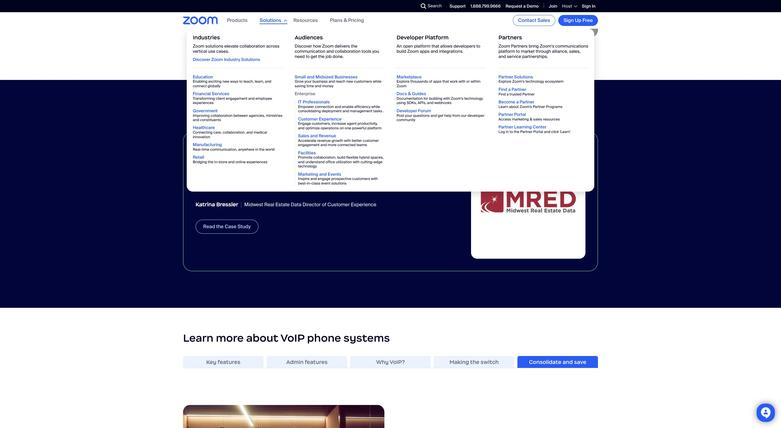 Task type: locate. For each thing, give the bounding box(es) containing it.
experience inside testimonialcarouselitemblockproxy-0 element
[[351, 202, 377, 208]]

and left allows
[[431, 49, 439, 54]]

1 vertical spatial zoom's
[[451, 96, 464, 101]]

industries
[[193, 34, 220, 41]]

get inside audiences discover how zoom delivers the communication and collaboration tools you need to get the job done.
[[311, 54, 317, 59]]

and inside "we were giving our personal cell phones to vendors and subscribers, but with zoom phone, we can give out our business lines for them to text."
[[407, 157, 422, 167]]

2 vertical spatial &
[[530, 117, 533, 122]]

of right director at the top
[[322, 202, 327, 208]]

and inside audiences discover how zoom delivers the communication and collaboration tools you need to get the job done.
[[327, 49, 334, 54]]

your
[[305, 79, 312, 84], [405, 113, 413, 118]]

documentation
[[397, 96, 423, 101]]

communication,
[[210, 147, 238, 152]]

1 horizontal spatial zoom's
[[540, 43, 555, 49]]

developer
[[468, 113, 485, 118]]

learn inside the "partner solutions explore zoom's technology ecosystem find a partner find a trusted partner become a partner learn about zoom's partner programs partner portal access marketing & sales resources partner learning center log in to the partner portal and click 'learn'"
[[499, 104, 509, 109]]

explore inside the "partner solutions explore zoom's technology ecosystem find a partner find a trusted partner become a partner learn about zoom's partner programs partner portal access marketing & sales resources partner learning center log in to the partner portal and click 'learn'"
[[499, 79, 512, 84]]

partnerships.
[[523, 54, 549, 59]]

to right "need"
[[306, 54, 310, 59]]

trusted
[[510, 92, 522, 97]]

engagement inside small and midsized businesses grow your business and reach new customers while saving time and money enterprise it professionals empower connection and enable efficiency while consolidating deployment and management tasks . customer experience engage customers, increase agent productivity, and optimize operations on one powerful platform sales and revenue accelerate revenue growth with better customer engagement and more connected teams facilities promote collaboration, build flexible hybrid spaces, and understand office utilization with cutting-edge technology marketing and events inspire and engage prospective customers with best-in-class event solutions
[[298, 143, 320, 148]]

2 horizontal spatial platform
[[499, 49, 516, 54]]

engage
[[298, 121, 311, 126]]

become a partner link
[[499, 99, 535, 105]]

to inside the "partner solutions explore zoom's technology ecosystem find a partner find a trusted partner become a partner learn about zoom's partner programs partner portal access marketing & sales resources partner learning center log in to the partner portal and click 'learn'"
[[510, 130, 514, 134]]

collaboration, inside small and midsized businesses grow your business and reach new customers while saving time and money enterprise it professionals empower connection and enable efficiency while consolidating deployment and management tasks . customer experience engage customers, increase agent productivity, and optimize operations on one powerful platform sales and revenue accelerate revenue growth with better customer engagement and more connected teams facilities promote collaboration, build flexible hybrid spaces, and understand office utilization with cutting-edge technology marketing and events inspire and engage prospective customers with best-in-class event solutions
[[314, 155, 337, 160]]

customers down 'cutting-'
[[353, 177, 371, 182]]

0 horizontal spatial engagement
[[226, 96, 248, 101]]

1 horizontal spatial sign
[[583, 3, 592, 9]]

plans & pricing
[[330, 17, 364, 24]]

for
[[424, 96, 429, 101], [216, 179, 228, 189]]

2 horizontal spatial &
[[530, 117, 533, 122]]

apps
[[420, 49, 430, 54], [434, 79, 442, 84]]

your right post
[[405, 113, 413, 118]]

zoom inside the developer platform an open platform that allows developers to build zoom apps and integrations.
[[408, 49, 419, 54]]

0 horizontal spatial that
[[432, 43, 440, 49]]

within
[[471, 79, 481, 84]]

0 horizontal spatial &
[[344, 17, 347, 24]]

the right bridging
[[208, 160, 214, 165]]

0 horizontal spatial customer
[[298, 116, 318, 122]]

with left 'cutting-'
[[353, 160, 360, 165]]

1 horizontal spatial new
[[347, 79, 353, 84]]

anywhere
[[238, 147, 255, 152]]

while up tasks
[[373, 79, 382, 84]]

the right delivers at top
[[351, 43, 358, 49]]

join
[[549, 3, 558, 9]]

time inside education enabling exciting new ways to teach, learn, and connect globally financial services transforming client engagement and employee experiences government improving collaboration between agencies, ministries and constituents healthcare connecting care, collaboration, and medical innovation manufacturing real-time communication, anywhere in the world retail bridging the in-store and online experiences
[[202, 147, 209, 152]]

0 vertical spatial more
[[328, 143, 337, 148]]

zoom logo image
[[183, 17, 218, 24]]

sign for sign in
[[583, 3, 592, 9]]

resources
[[544, 117, 560, 122]]

allows
[[441, 43, 453, 49]]

1 vertical spatial business
[[417, 168, 453, 178]]

audiences discover how zoom delivers the communication and collaboration tools you need to get the job done.
[[295, 34, 380, 59]]

teams
[[357, 143, 367, 148]]

1 horizontal spatial about
[[510, 104, 519, 109]]

and inside the developer platform an open platform that allows developers to build zoom apps and integrations.
[[431, 49, 439, 54]]

powerful
[[352, 126, 367, 131]]

solutions down events
[[332, 181, 347, 186]]

marketing
[[512, 117, 529, 122]]

katrina bressler
[[196, 201, 238, 208]]

partners zoom partners bring zoom's communications platform to market through alliance, sales, and service partnerships.
[[499, 34, 589, 59]]

to inside education enabling exciting new ways to teach, learn, and connect globally financial services transforming client engagement and employee experiences government improving collaboration between agencies, ministries and constituents healthcare connecting care, collaboration, and medical innovation manufacturing real-time communication, anywhere in the world retail bridging the in-store and online experiences
[[240, 79, 243, 84]]

2 developer from the top
[[397, 108, 418, 114]]

with left the or
[[459, 79, 466, 84]]

0 horizontal spatial zoom's
[[451, 96, 464, 101]]

collaboration, inside education enabling exciting new ways to teach, learn, and connect globally financial services transforming client engagement and employee experiences government improving collaboration between agencies, ministries and constituents healthcare connecting care, collaboration, and medical innovation manufacturing real-time communication, anywhere in the world retail bridging the in-store and online experiences
[[223, 130, 246, 135]]

customers right reach
[[354, 79, 372, 84]]

1 horizontal spatial apps
[[434, 79, 442, 84]]

zoom inside partners zoom partners bring zoom's communications platform to market through alliance, sales, and service partnerships.
[[499, 43, 511, 49]]

from
[[453, 113, 461, 118]]

1 vertical spatial customer
[[328, 202, 350, 208]]

1 horizontal spatial collaboration,
[[314, 155, 337, 160]]

testimonialcarouselitemblockproxy-0 element
[[183, 132, 599, 271]]

job
[[326, 54, 332, 59]]

government link
[[193, 108, 218, 114]]

your right grow
[[305, 79, 312, 84]]

get inside marketplace explore thousands of apps that work with or within zoom docs & guides documentation for building with zoom's technology using sdks, apis, and webhooks developer forum post your questions and get help from our developer community
[[438, 113, 444, 118]]

1 features from the left
[[218, 359, 241, 366]]

zoom down personal
[[283, 168, 306, 178]]

1 explore from the left
[[397, 79, 410, 84]]

1 horizontal spatial of
[[429, 79, 433, 84]]

accelerate
[[298, 138, 317, 143]]

1 vertical spatial sign
[[564, 17, 574, 24]]

and left employee
[[249, 96, 255, 101]]

portal down sales
[[534, 130, 544, 134]]

read
[[203, 224, 215, 230]]

1 vertical spatial customers
[[353, 177, 371, 182]]

0 vertical spatial experiences
[[193, 101, 214, 105]]

contact sales link
[[513, 15, 556, 26]]

0 horizontal spatial sign
[[564, 17, 574, 24]]

partner up find a partner link
[[499, 74, 514, 80]]

and down facilities
[[298, 160, 305, 165]]

engagement right the client
[[226, 96, 248, 101]]

sign in link
[[583, 3, 596, 9]]

1 vertical spatial get
[[438, 113, 444, 118]]

apps inside marketplace explore thousands of apps that work with or within zoom docs & guides documentation for building with zoom's technology using sdks, apis, and webhooks developer forum post your questions and get help from our developer community
[[434, 79, 442, 84]]

the inside the "partner solutions explore zoom's technology ecosystem find a partner find a trusted partner become a partner learn about zoom's partner programs partner portal access marketing & sales resources partner learning center log in to the partner portal and click 'learn'"
[[514, 130, 520, 134]]

0 horizontal spatial new
[[223, 79, 230, 84]]

time up retail
[[202, 147, 209, 152]]

"we
[[196, 157, 212, 167]]

platform up "customer"
[[368, 126, 382, 131]]

1 horizontal spatial solutions
[[332, 181, 347, 186]]

customer down consolidating
[[298, 116, 318, 122]]

ways
[[230, 79, 239, 84]]

to right ways
[[240, 79, 243, 84]]

1 vertical spatial &
[[408, 91, 411, 97]]

1 vertical spatial more
[[216, 332, 244, 345]]

1 horizontal spatial in-
[[307, 181, 312, 186]]

that inside the developer platform an open platform that allows developers to build zoom apps and integrations.
[[432, 43, 440, 49]]

prospective
[[332, 177, 352, 182]]

that for marketplace
[[443, 79, 449, 84]]

the inside testimonialcarouselitemblockproxy-0 element
[[216, 224, 224, 230]]

1 vertical spatial time
[[202, 147, 209, 152]]

and left service
[[499, 54, 507, 59]]

teach,
[[244, 79, 254, 84]]

solutions element
[[187, 29, 595, 192]]

read the case study link
[[196, 220, 259, 234]]

consolidating
[[298, 109, 321, 114]]

0 vertical spatial apps
[[420, 49, 430, 54]]

experience
[[319, 116, 342, 122], [351, 202, 377, 208]]

2 horizontal spatial collaboration
[[335, 49, 361, 54]]

0 vertical spatial in-
[[214, 160, 219, 165]]

0 vertical spatial sign
[[583, 3, 592, 9]]

sign up free link
[[559, 15, 599, 26]]

solutions inside small and midsized businesses grow your business and reach new customers while saving time and money enterprise it professionals empower connection and enable efficiency while consolidating deployment and management tasks . customer experience engage customers, increase agent productivity, and optimize operations on one powerful platform sales and revenue accelerate revenue growth with better customer engagement and more connected teams facilities promote collaboration, build flexible hybrid spaces, and understand office utilization with cutting-edge technology marketing and events inspire and engage prospective customers with best-in-class event solutions
[[332, 181, 347, 186]]

& left sales
[[530, 117, 533, 122]]

1 horizontal spatial features
[[305, 359, 328, 366]]

1 vertical spatial collaboration,
[[314, 155, 337, 160]]

click
[[552, 130, 559, 134]]

to inside the developer platform an open platform that allows developers to build zoom apps and integrations.
[[477, 43, 481, 49]]

revenue
[[318, 138, 331, 143]]

that left work
[[443, 79, 449, 84]]

1 horizontal spatial get
[[438, 113, 444, 118]]

zoom up docs
[[397, 84, 407, 89]]

0 vertical spatial zoom's
[[540, 43, 555, 49]]

employee
[[256, 96, 272, 101]]

and down optimize
[[310, 133, 318, 139]]

about up partner portal link
[[510, 104, 519, 109]]

1 vertical spatial technology
[[465, 96, 483, 101]]

technology down within
[[465, 96, 483, 101]]

& right plans
[[344, 17, 347, 24]]

in inside education enabling exciting new ways to teach, learn, and connect globally financial services transforming client engagement and employee experiences government improving collaboration between agencies, ministries and constituents healthcare connecting care, collaboration, and medical innovation manufacturing real-time communication, anywhere in the world retail bridging the in-store and online experiences
[[256, 147, 258, 152]]

1 vertical spatial zoom's
[[520, 104, 533, 109]]

'learn'
[[560, 130, 571, 134]]

about left "voip"
[[247, 332, 279, 345]]

1 developer from the top
[[397, 34, 424, 41]]

features right key
[[218, 359, 241, 366]]

1 vertical spatial experience
[[351, 202, 377, 208]]

0 vertical spatial collaboration,
[[223, 130, 246, 135]]

your inside small and midsized businesses grow your business and reach new customers while saving time and money enterprise it professionals empower connection and enable efficiency while consolidating deployment and management tasks . customer experience engage customers, increase agent productivity, and optimize operations on one powerful platform sales and revenue accelerate revenue growth with better customer engagement and more connected teams facilities promote collaboration, build flexible hybrid spaces, and understand office utilization with cutting-edge technology marketing and events inspire and engage prospective customers with best-in-class event solutions
[[305, 79, 312, 84]]

explore
[[397, 79, 410, 84], [499, 79, 512, 84]]

for left building
[[424, 96, 429, 101]]

0 horizontal spatial platform
[[368, 126, 382, 131]]

1 vertical spatial in
[[256, 147, 258, 152]]

0 vertical spatial discover
[[295, 43, 312, 49]]

0 horizontal spatial get
[[311, 54, 317, 59]]

discover down vertical
[[193, 57, 211, 62]]

or
[[467, 79, 470, 84]]

0 vertical spatial partners
[[499, 34, 523, 41]]

experiences
[[193, 101, 214, 105], [247, 160, 268, 165]]

1 new from the left
[[223, 79, 230, 84]]

1 vertical spatial for
[[216, 179, 228, 189]]

zoom right an
[[408, 49, 419, 54]]

2 new from the left
[[347, 79, 353, 84]]

1 vertical spatial sales
[[298, 133, 309, 139]]

developer up open
[[397, 34, 424, 41]]

in
[[506, 130, 509, 134], [256, 147, 258, 152]]

1 vertical spatial developer
[[397, 108, 418, 114]]

developer inside the developer platform an open platform that allows developers to build zoom apps and integrations.
[[397, 34, 424, 41]]

explore up docs
[[397, 79, 410, 84]]

money
[[322, 84, 334, 89]]

0 horizontal spatial collaboration,
[[223, 130, 246, 135]]

collaboration left 'across'
[[240, 43, 265, 49]]

industry
[[224, 57, 240, 62]]

collaboration down the client
[[211, 113, 233, 118]]

to right the developers
[[477, 43, 481, 49]]

partner
[[499, 74, 514, 80], [512, 87, 527, 92], [523, 92, 535, 97], [520, 99, 535, 105], [534, 104, 546, 109], [499, 112, 514, 117], [499, 124, 514, 130], [521, 130, 533, 134]]

&
[[344, 17, 347, 24], [408, 91, 411, 97], [530, 117, 533, 122]]

0 horizontal spatial for
[[216, 179, 228, 189]]

our right out
[[402, 168, 415, 178]]

explore up find a partner link
[[499, 79, 512, 84]]

and left save
[[563, 359, 573, 366]]

0 vertical spatial customer
[[298, 116, 318, 122]]

0 vertical spatial get
[[311, 54, 317, 59]]

and inside button
[[563, 359, 573, 366]]

1 horizontal spatial learn
[[499, 104, 509, 109]]

experiences up government link
[[193, 101, 214, 105]]

get left the help
[[438, 113, 444, 118]]

collaboration
[[240, 43, 265, 49], [335, 49, 361, 54], [211, 113, 233, 118]]

learn up key
[[183, 332, 214, 345]]

1 vertical spatial our
[[262, 157, 275, 167]]

done.
[[333, 54, 344, 59]]

get down how
[[311, 54, 317, 59]]

pricing
[[349, 17, 364, 24]]

and down revenue
[[321, 143, 327, 148]]

time up enterprise
[[307, 84, 314, 89]]

of inside marketplace explore thousands of apps that work with or within zoom docs & guides documentation for building with zoom's technology using sdks, apis, and webhooks developer forum post your questions and get help from our developer community
[[429, 79, 433, 84]]

0 vertical spatial business
[[313, 79, 328, 84]]

apps right open
[[420, 49, 430, 54]]

the inside "button"
[[471, 359, 480, 366]]

zoom up job at the top of the page
[[322, 43, 334, 49]]

resources button
[[294, 17, 318, 24]]

admin features button
[[267, 357, 348, 369]]

business
[[313, 79, 328, 84], [417, 168, 453, 178]]

zoom down use
[[212, 57, 223, 62]]

and inside the "partner solutions explore zoom's technology ecosystem find a partner find a trusted partner become a partner learn about zoom's partner programs partner portal access marketing & sales resources partner learning center log in to the partner portal and click 'learn'"
[[545, 130, 551, 134]]

2 vertical spatial solutions
[[515, 74, 534, 80]]

phones
[[330, 157, 360, 167]]

1 vertical spatial while
[[372, 104, 380, 109]]

zoom's up from
[[451, 96, 464, 101]]

transforming
[[193, 96, 215, 101]]

mred logo image
[[472, 144, 586, 259]]

1 horizontal spatial portal
[[534, 130, 544, 134]]

estate
[[276, 202, 290, 208]]

products button
[[227, 17, 248, 24]]

1 vertical spatial in-
[[307, 181, 312, 186]]

and right vendors
[[407, 157, 422, 167]]

technology up marketing
[[298, 164, 317, 169]]

0 vertical spatial our
[[462, 113, 467, 118]]

solutions up find a partner link
[[515, 74, 534, 80]]

zoom inside marketplace explore thousands of apps that work with or within zoom docs & guides documentation for building with zoom's technology using sdks, apis, and webhooks developer forum post your questions and get help from our developer community
[[397, 84, 407, 89]]

0 vertical spatial that
[[432, 43, 440, 49]]

features right "admin"
[[305, 359, 328, 366]]

and left delivers at top
[[327, 49, 334, 54]]

new right reach
[[347, 79, 353, 84]]

1 horizontal spatial sales
[[538, 17, 551, 24]]

0 horizontal spatial in
[[256, 147, 258, 152]]

1 vertical spatial apps
[[434, 79, 442, 84]]

and
[[327, 49, 334, 54], [431, 49, 439, 54], [499, 54, 507, 59], [307, 74, 315, 80], [265, 79, 272, 84], [329, 79, 335, 84], [315, 84, 322, 89], [249, 96, 255, 101], [428, 101, 434, 105], [335, 104, 342, 109], [343, 109, 349, 114], [431, 113, 437, 118], [193, 118, 199, 122], [298, 126, 305, 131], [545, 130, 551, 134], [247, 130, 253, 135], [310, 133, 318, 139], [321, 143, 327, 148], [407, 157, 422, 167], [228, 160, 235, 165], [298, 160, 305, 165], [320, 172, 327, 177], [311, 177, 317, 182], [563, 359, 573, 366]]

while
[[373, 79, 382, 84], [372, 104, 380, 109]]

2 explore from the left
[[499, 79, 512, 84]]

2 features from the left
[[305, 359, 328, 366]]

0 vertical spatial engagement
[[226, 96, 248, 101]]

for inside "we were giving our personal cell phones to vendors and subscribers, but with zoom phone, we can give out our business lines for them to text."
[[216, 179, 228, 189]]

1 horizontal spatial platform
[[414, 43, 431, 49]]

0 vertical spatial developer
[[397, 34, 424, 41]]

apps left work
[[434, 79, 442, 84]]

sales right "contact" at the top of page
[[538, 17, 551, 24]]

become
[[499, 99, 516, 105]]

0 horizontal spatial learn
[[183, 332, 214, 345]]

platform inside partners zoom partners bring zoom's communications platform to market through alliance, sales, and service partnerships.
[[499, 49, 516, 54]]

learn up partner portal link
[[499, 104, 509, 109]]

1 horizontal spatial &
[[408, 91, 411, 97]]

to inside audiences discover how zoom delivers the communication and collaboration tools you need to get the job done.
[[306, 54, 310, 59]]

0 vertical spatial build
[[397, 49, 407, 54]]

search image
[[421, 3, 427, 9]]

experiences up but
[[247, 160, 268, 165]]

business inside small and midsized businesses grow your business and reach new customers while saving time and money enterprise it professionals empower connection and enable efficiency while consolidating deployment and management tasks . customer experience engage customers, increase agent productivity, and optimize operations on one powerful platform sales and revenue accelerate revenue growth with better customer engagement and more connected teams facilities promote collaboration, build flexible hybrid spaces, and understand office utilization with cutting-edge technology marketing and events inspire and engage prospective customers with best-in-class event solutions
[[313, 79, 328, 84]]

demo
[[527, 3, 539, 9]]

platform right open
[[414, 43, 431, 49]]

2 vertical spatial technology
[[298, 164, 317, 169]]

in- inside education enabling exciting new ways to teach, learn, and connect globally financial services transforming client engagement and employee experiences government improving collaboration between agencies, ministries and constituents healthcare connecting care, collaboration, and medical innovation manufacturing real-time communication, anywhere in the world retail bridging the in-store and online experiences
[[214, 160, 219, 165]]

and up agent
[[343, 109, 349, 114]]

0 horizontal spatial experience
[[319, 116, 342, 122]]

discover down audiences
[[295, 43, 312, 49]]

work
[[450, 79, 458, 84]]

building
[[429, 96, 443, 101]]

0 horizontal spatial portal
[[515, 112, 526, 117]]

partner down trusted
[[520, 99, 535, 105]]

1 vertical spatial engagement
[[298, 143, 320, 148]]

1 horizontal spatial in
[[506, 130, 509, 134]]

sales and revenue link
[[298, 133, 336, 139]]

businesses
[[335, 74, 358, 80]]

of inside testimonialcarouselitemblockproxy-0 element
[[322, 202, 327, 208]]

that inside marketplace explore thousands of apps that work with or within zoom docs & guides documentation for building with zoom's technology using sdks, apis, and webhooks developer forum post your questions and get help from our developer community
[[443, 79, 449, 84]]

0 horizontal spatial sales
[[298, 133, 309, 139]]

sales down optimize
[[298, 133, 309, 139]]

customer down "event"
[[328, 202, 350, 208]]

new left ways
[[223, 79, 230, 84]]

0 vertical spatial about
[[510, 104, 519, 109]]

zoom up service
[[499, 43, 511, 49]]

the left world
[[259, 147, 265, 152]]

1 horizontal spatial time
[[307, 84, 314, 89]]

0 vertical spatial while
[[373, 79, 382, 84]]

engagement
[[226, 96, 248, 101], [298, 143, 320, 148]]

to left market
[[517, 49, 520, 54]]

ministries
[[266, 113, 283, 118]]

help
[[445, 113, 452, 118]]

read the case study
[[203, 224, 251, 230]]

our down world
[[262, 157, 275, 167]]

2 vertical spatial our
[[402, 168, 415, 178]]

utilization
[[336, 160, 352, 165]]

collaboration, right care,
[[223, 130, 246, 135]]

1 horizontal spatial customer
[[328, 202, 350, 208]]

1 horizontal spatial explore
[[499, 79, 512, 84]]

1 horizontal spatial engagement
[[298, 143, 320, 148]]

platform left market
[[499, 49, 516, 54]]

tabs tab list
[[183, 357, 599, 369]]

resources
[[294, 17, 318, 24]]

platform
[[414, 43, 431, 49], [499, 49, 516, 54], [368, 126, 382, 131]]

engagement up facilities
[[298, 143, 320, 148]]

business inside "we were giving our personal cell phones to vendors and subscribers, but with zoom phone, we can give out our business lines for them to text."
[[417, 168, 453, 178]]

portal up "partner learning center" link
[[515, 112, 526, 117]]

of right the thousands
[[429, 79, 433, 84]]

customer inside small and midsized businesses grow your business and reach new customers while saving time and money enterprise it professionals empower connection and enable efficiency while consolidating deployment and management tasks . customer experience engage customers, increase agent productivity, and optimize operations on one powerful platform sales and revenue accelerate revenue growth with better customer engagement and more connected teams facilities promote collaboration, build flexible hybrid spaces, and understand office utilization with cutting-edge technology marketing and events inspire and engage prospective customers with best-in-class event solutions
[[298, 116, 318, 122]]

agencies,
[[249, 113, 265, 118]]

None search field
[[399, 1, 423, 11]]

0 horizontal spatial in-
[[214, 160, 219, 165]]

giving
[[236, 157, 260, 167]]

to inside partners zoom partners bring zoom's communications platform to market through alliance, sales, and service partnerships.
[[517, 49, 520, 54]]

and left 'click'
[[545, 130, 551, 134]]

1 horizontal spatial our
[[402, 168, 415, 178]]

zoom's up find a partner link
[[513, 79, 525, 84]]

developer down 'sdks,'
[[397, 108, 418, 114]]

& inside the "partner solutions explore zoom's technology ecosystem find a partner find a trusted partner become a partner learn about zoom's partner programs partner portal access marketing & sales resources partner learning center log in to the partner portal and click 'learn'"
[[530, 117, 533, 122]]

collaboration inside audiences discover how zoom delivers the communication and collaboration tools you need to get the job done.
[[335, 49, 361, 54]]

zoom inside "we were giving our personal cell phones to vendors and subscribers, but with zoom phone, we can give out our business lines for them to text."
[[283, 168, 306, 178]]

it
[[298, 99, 302, 105]]

service
[[508, 54, 522, 59]]

systems
[[344, 332, 390, 345]]

reach
[[336, 79, 346, 84]]

learn
[[499, 104, 509, 109], [183, 332, 214, 345]]

1 vertical spatial your
[[405, 113, 413, 118]]

zoom's right bring
[[540, 43, 555, 49]]

0 horizontal spatial your
[[305, 79, 312, 84]]

and left 'medical'
[[247, 130, 253, 135]]

your inside marketplace explore thousands of apps that work with or within zoom docs & guides documentation for building with zoom's technology using sdks, apis, and webhooks developer forum post your questions and get help from our developer community
[[405, 113, 413, 118]]

collaboration inside industries zoom solutions elevate collaboration across vertical use cases. discover zoom industry solutions
[[240, 43, 265, 49]]

0 vertical spatial portal
[[515, 112, 526, 117]]

1 horizontal spatial collaboration
[[240, 43, 265, 49]]

0 vertical spatial for
[[424, 96, 429, 101]]

the left case
[[216, 224, 224, 230]]



Task type: vqa. For each thing, say whether or not it's contained in the screenshot.
Rooms within The Modern Workspaces For Hybrid Teams, Zoom Rooms Bring Hd Video Collaboration Into Any Space –
no



Task type: describe. For each thing, give the bounding box(es) containing it.
1 vertical spatial experiences
[[247, 160, 268, 165]]

facilities link
[[298, 150, 316, 156]]

partner solutions explore zoom's technology ecosystem find a partner find a trusted partner become a partner learn about zoom's partner programs partner portal access marketing & sales resources partner learning center log in to the partner portal and click 'learn'
[[499, 74, 571, 134]]

0 vertical spatial zoom's
[[513, 79, 525, 84]]

key
[[206, 359, 217, 366]]

consolidate and save
[[530, 359, 587, 366]]

1 find from the top
[[499, 87, 508, 92]]

and inside partners zoom partners bring zoom's communications platform to market through alliance, sales, and service partnerships.
[[499, 54, 507, 59]]

them
[[230, 179, 251, 189]]

with down edge
[[371, 177, 378, 182]]

0 vertical spatial &
[[344, 17, 347, 24]]

and right questions
[[431, 113, 437, 118]]

0 vertical spatial solutions
[[260, 17, 281, 24]]

partner down become
[[499, 112, 514, 117]]

productivity,
[[358, 121, 378, 126]]

you
[[373, 49, 380, 54]]

build inside small and midsized businesses grow your business and reach new customers while saving time and money enterprise it professionals empower connection and enable efficiency while consolidating deployment and management tasks . customer experience engage customers, increase agent productivity, and optimize operations on one powerful platform sales and revenue accelerate revenue growth with better customer engagement and more connected teams facilities promote collaboration, build flexible hybrid spaces, and understand office utilization with cutting-edge technology marketing and events inspire and engage prospective customers with best-in-class event solutions
[[338, 155, 346, 160]]

1 vertical spatial partners
[[512, 43, 528, 49]]

partner up become a partner link
[[512, 87, 527, 92]]

zoom's inside partners zoom partners bring zoom's communications platform to market through alliance, sales, and service partnerships.
[[540, 43, 555, 49]]

sales inside small and midsized businesses grow your business and reach new customers while saving time and money enterprise it professionals empower connection and enable efficiency while consolidating deployment and management tasks . customer experience engage customers, increase agent productivity, and optimize operations on one powerful platform sales and revenue accelerate revenue growth with better customer engagement and more connected teams facilities promote collaboration, build flexible hybrid spaces, and understand office utilization with cutting-edge technology marketing and events inspire and engage prospective customers with best-in-class event solutions
[[298, 133, 309, 139]]

financial services link
[[193, 91, 230, 97]]

midsized
[[316, 74, 334, 80]]

for inside marketplace explore thousands of apps that work with or within zoom docs & guides documentation for building with zoom's technology using sdks, apis, and webhooks developer forum post your questions and get help from our developer community
[[424, 96, 429, 101]]

promote
[[298, 155, 313, 160]]

professionals
[[303, 99, 330, 105]]

education link
[[193, 74, 213, 80]]

request a demo link
[[506, 3, 539, 9]]

platform
[[425, 34, 449, 41]]

and right learn,
[[265, 79, 272, 84]]

and left reach
[[329, 79, 335, 84]]

consolidate and save button
[[518, 357, 599, 369]]

spaces,
[[371, 155, 384, 160]]

efficiency
[[355, 104, 371, 109]]

0 vertical spatial customers
[[354, 79, 372, 84]]

making the switch
[[450, 359, 499, 366]]

developer platform an open platform that allows developers to build zoom apps and integrations.
[[397, 34, 481, 54]]

text."
[[264, 179, 285, 189]]

how
[[313, 43, 321, 49]]

better
[[352, 138, 362, 143]]

events
[[328, 172, 342, 177]]

cutting-
[[361, 160, 374, 165]]

1 vertical spatial portal
[[534, 130, 544, 134]]

solutions inside industries zoom solutions elevate collaboration across vertical use cases. discover zoom industry solutions
[[206, 43, 224, 49]]

platform inside the developer platform an open platform that allows developers to build zoom apps and integrations.
[[414, 43, 431, 49]]

questions
[[414, 113, 430, 118]]

and up "event"
[[320, 172, 327, 177]]

making the switch button
[[434, 357, 515, 369]]

1 vertical spatial about
[[247, 332, 279, 345]]

customer experience link
[[298, 116, 342, 122]]

that for developer
[[432, 43, 440, 49]]

search image
[[421, 3, 427, 9]]

financial
[[193, 91, 211, 97]]

one
[[345, 126, 352, 131]]

and right store
[[228, 160, 235, 165]]

need
[[295, 54, 305, 59]]

data
[[291, 202, 302, 208]]

partner portal link
[[499, 112, 526, 117]]

personal
[[277, 157, 312, 167]]

with inside "we were giving our personal cell phones to vendors and subscribers, but with zoom phone, we can give out our business lines for them to text."
[[263, 168, 281, 178]]

and left 'money'
[[315, 84, 322, 89]]

manufacturing link
[[193, 142, 222, 147]]

education
[[193, 74, 213, 80]]

customers,
[[312, 121, 331, 126]]

partner right trusted
[[523, 92, 535, 97]]

time inside small and midsized businesses grow your business and reach new customers while saving time and money enterprise it professionals empower connection and enable efficiency while consolidating deployment and management tasks . customer experience engage customers, increase agent productivity, and optimize operations on one powerful platform sales and revenue accelerate revenue growth with better customer engagement and more connected teams facilities promote collaboration, build flexible hybrid spaces, and understand office utilization with cutting-edge technology marketing and events inspire and engage prospective customers with best-in-class event solutions
[[307, 84, 314, 89]]

apis,
[[418, 101, 427, 105]]

1 vertical spatial learn
[[183, 332, 214, 345]]

guides
[[412, 91, 427, 97]]

sign for sign up free
[[564, 17, 574, 24]]

improving
[[193, 113, 210, 118]]

retail link
[[193, 155, 204, 160]]

apps inside the developer platform an open platform that allows developers to build zoom apps and integrations.
[[420, 49, 430, 54]]

solutions inside industries zoom solutions elevate collaboration across vertical use cases. discover zoom industry solutions
[[241, 57, 260, 62]]

0 vertical spatial sales
[[538, 17, 551, 24]]

alliance,
[[553, 49, 569, 54]]

care,
[[214, 130, 222, 135]]

sign up free
[[564, 17, 593, 24]]

delivers
[[335, 43, 350, 49]]

features for key features
[[218, 359, 241, 366]]

discover inside industries zoom solutions elevate collaboration across vertical use cases. discover zoom industry solutions
[[193, 57, 211, 62]]

partner down marketing
[[521, 130, 533, 134]]

.
[[383, 109, 384, 114]]

forum
[[419, 108, 431, 114]]

market
[[521, 49, 535, 54]]

thousands
[[411, 79, 429, 84]]

with left "better" at the top of the page
[[344, 138, 351, 143]]

audiences
[[295, 34, 323, 41]]

and right apis,
[[428, 101, 434, 105]]

request a demo
[[506, 3, 539, 9]]

find a partner link
[[499, 87, 527, 92]]

the left job at the top of the page
[[318, 54, 325, 59]]

search
[[428, 3, 442, 9]]

discover inside audiences discover how zoom delivers the communication and collaboration tools you need to get the job done.
[[295, 43, 312, 49]]

and left optimize
[[298, 126, 305, 131]]

sales
[[534, 117, 543, 122]]

connect
[[193, 84, 207, 89]]

more inside small and midsized businesses grow your business and reach new customers while saving time and money enterprise it professionals empower connection and enable efficiency while consolidating deployment and management tasks . customer experience engage customers, increase agent productivity, and optimize operations on one powerful platform sales and revenue accelerate revenue growth with better customer engagement and more connected teams facilities promote collaboration, build flexible hybrid spaces, and understand office utilization with cutting-edge technology marketing and events inspire and engage prospective customers with best-in-class event solutions
[[328, 143, 337, 148]]

about inside the "partner solutions explore zoom's technology ecosystem find a partner find a trusted partner become a partner learn about zoom's partner programs partner portal access marketing & sales resources partner learning center log in to the partner portal and click 'learn'"
[[510, 104, 519, 109]]

and right small at top left
[[307, 74, 315, 80]]

with right building
[[444, 96, 451, 101]]

zoom's inside marketplace explore thousands of apps that work with or within zoom docs & guides documentation for building with zoom's technology using sdks, apis, and webhooks developer forum post your questions and get help from our developer community
[[451, 96, 464, 101]]

real-
[[193, 147, 202, 152]]

0 horizontal spatial our
[[262, 157, 275, 167]]

integrations.
[[440, 49, 464, 54]]

in inside the "partner solutions explore zoom's technology ecosystem find a partner find a trusted partner become a partner learn about zoom's partner programs partner portal access marketing & sales resources partner learning center log in to the partner portal and click 'learn'"
[[506, 130, 509, 134]]

up
[[576, 17, 582, 24]]

technology inside small and midsized businesses grow your business and reach new customers while saving time and money enterprise it professionals empower connection and enable efficiency while consolidating deployment and management tasks . customer experience engage customers, increase agent productivity, and optimize operations on one powerful platform sales and revenue accelerate revenue growth with better customer engagement and more connected teams facilities promote collaboration, build flexible hybrid spaces, and understand office utilization with cutting-edge technology marketing and events inspire and engage prospective customers with best-in-class event solutions
[[298, 164, 317, 169]]

globally
[[208, 84, 221, 89]]

to left spaces,
[[362, 157, 371, 167]]

2 find from the top
[[499, 92, 506, 97]]

developer forum link
[[397, 108, 431, 114]]

flexible
[[347, 155, 359, 160]]

explore inside marketplace explore thousands of apps that work with or within zoom docs & guides documentation for building with zoom's technology using sdks, apis, and webhooks developer forum post your questions and get help from our developer community
[[397, 79, 410, 84]]

to down but
[[253, 179, 262, 189]]

engagement inside education enabling exciting new ways to teach, learn, and connect globally financial services transforming client engagement and employee experiences government improving collaboration between agencies, ministries and constituents healthcare connecting care, collaboration, and medical innovation manufacturing real-time communication, anywhere in the world retail bridging the in-store and online experiences
[[226, 96, 248, 101]]

marketplace
[[397, 74, 422, 80]]

making
[[450, 359, 469, 366]]

new inside education enabling exciting new ways to teach, learn, and connect globally financial services transforming client engagement and employee experiences government improving collaboration between agencies, ministries and constituents healthcare connecting care, collaboration, and medical innovation manufacturing real-time communication, anywhere in the world retail bridging the in-store and online experiences
[[223, 79, 230, 84]]

communications
[[556, 43, 589, 49]]

edge
[[374, 160, 383, 165]]

and up healthcare
[[193, 118, 199, 122]]

build inside the developer platform an open platform that allows developers to build zoom apps and integrations.
[[397, 49, 407, 54]]

host button
[[563, 3, 578, 9]]

"we were giving our personal cell phones to vendors and subscribers, but with zoom phone, we can give out our business lines for them to text."
[[196, 157, 453, 189]]

collaboration inside education enabling exciting new ways to teach, learn, and connect globally financial services transforming client engagement and employee experiences government improving collaboration between agencies, ministries and constituents healthcare connecting care, collaboration, and medical innovation manufacturing real-time communication, anywhere in the world retail bridging the in-store and online experiences
[[211, 113, 233, 118]]

case
[[225, 224, 237, 230]]

contact sales
[[519, 17, 551, 24]]

exciting
[[209, 79, 222, 84]]

revenue
[[319, 133, 336, 139]]

why voip? button
[[351, 357, 431, 369]]

our inside marketplace explore thousands of apps that work with or within zoom docs & guides documentation for building with zoom's technology using sdks, apis, and webhooks developer forum post your questions and get help from our developer community
[[462, 113, 467, 118]]

zoom inside audiences discover how zoom delivers the communication and collaboration tools you need to get the job done.
[[322, 43, 334, 49]]

marketing
[[298, 172, 319, 177]]

and right inspire
[[311, 177, 317, 182]]

saving
[[295, 84, 306, 89]]

partner down the access
[[499, 124, 514, 130]]

in- inside small and midsized businesses grow your business and reach new customers while saving time and money enterprise it professionals empower connection and enable efficiency while consolidating deployment and management tasks . customer experience engage customers, increase agent productivity, and optimize operations on one powerful platform sales and revenue accelerate revenue growth with better customer engagement and more connected teams facilities promote collaboration, build flexible hybrid spaces, and understand office utilization with cutting-edge technology marketing and events inspire and engage prospective customers with best-in-class event solutions
[[307, 181, 312, 186]]

solutions inside the "partner solutions explore zoom's technology ecosystem find a partner find a trusted partner become a partner learn about zoom's partner programs partner portal access marketing & sales resources partner learning center log in to the partner portal and click 'learn'"
[[515, 74, 534, 80]]

store
[[219, 160, 228, 165]]

join link
[[549, 3, 558, 9]]

sdks,
[[407, 101, 417, 105]]

developer inside marketplace explore thousands of apps that work with or within zoom docs & guides documentation for building with zoom's technology using sdks, apis, and webhooks developer forum post your questions and get help from our developer community
[[397, 108, 418, 114]]

technology inside the "partner solutions explore zoom's technology ecosystem find a partner find a trusted partner become a partner learn about zoom's partner programs partner portal access marketing & sales resources partner learning center log in to the partner portal and click 'learn'"
[[526, 79, 545, 84]]

& inside marketplace explore thousands of apps that work with or within zoom docs & guides documentation for building with zoom's technology using sdks, apis, and webhooks developer forum post your questions and get help from our developer community
[[408, 91, 411, 97]]

platform inside small and midsized businesses grow your business and reach new customers while saving time and money enterprise it professionals empower connection and enable efficiency while consolidating deployment and management tasks . customer experience engage customers, increase agent productivity, and optimize operations on one powerful platform sales and revenue accelerate revenue growth with better customer engagement and more connected teams facilities promote collaboration, build flexible hybrid spaces, and understand office utilization with cutting-edge technology marketing and events inspire and engage prospective customers with best-in-class event solutions
[[368, 126, 382, 131]]

new inside small and midsized businesses grow your business and reach new customers while saving time and money enterprise it professionals empower connection and enable efficiency while consolidating deployment and management tasks . customer experience engage customers, increase agent productivity, and optimize operations on one powerful platform sales and revenue accelerate revenue growth with better customer engagement and more connected teams facilities promote collaboration, build flexible hybrid spaces, and understand office utilization with cutting-edge technology marketing and events inspire and engage prospective customers with best-in-class event solutions
[[347, 79, 353, 84]]

experience inside small and midsized businesses grow your business and reach new customers while saving time and money enterprise it professionals empower connection and enable efficiency while consolidating deployment and management tasks . customer experience engage customers, increase agent productivity, and optimize operations on one powerful platform sales and revenue accelerate revenue growth with better customer engagement and more connected teams facilities promote collaboration, build flexible hybrid spaces, and understand office utilization with cutting-edge technology marketing and events inspire and engage prospective customers with best-in-class event solutions
[[319, 116, 342, 122]]

sales,
[[570, 49, 581, 54]]

plans
[[330, 17, 343, 24]]

partner up sales
[[534, 104, 546, 109]]

webhooks
[[435, 101, 452, 105]]

features for admin features
[[305, 359, 328, 366]]

vertical
[[193, 49, 207, 54]]

customer inside testimonialcarouselitemblockproxy-0 element
[[328, 202, 350, 208]]

but
[[247, 168, 261, 178]]

online
[[236, 160, 246, 165]]

and left enable
[[335, 104, 342, 109]]

0 horizontal spatial more
[[216, 332, 244, 345]]

marketing and events link
[[298, 172, 342, 177]]

partner solutions link
[[499, 74, 534, 80]]

0 horizontal spatial experiences
[[193, 101, 214, 105]]

plans & pricing link
[[330, 17, 364, 24]]

technology inside marketplace explore thousands of apps that work with or within zoom docs & guides documentation for building with zoom's technology using sdks, apis, and webhooks developer forum post your questions and get help from our developer community
[[465, 96, 483, 101]]

across
[[266, 43, 280, 49]]

zoom down industries
[[193, 43, 205, 49]]

programs
[[547, 104, 563, 109]]



